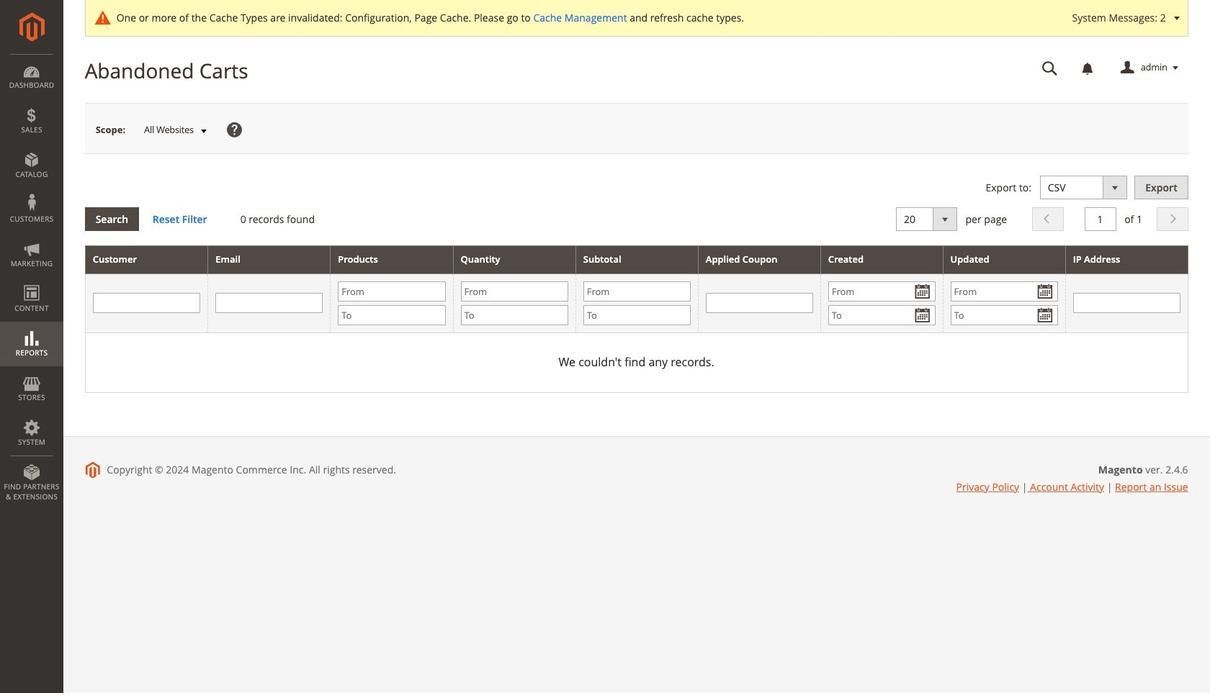 Task type: describe. For each thing, give the bounding box(es) containing it.
2 from text field from the left
[[583, 282, 691, 302]]

3 from text field from the left
[[951, 282, 1058, 302]]

to text field for 1st from text field from the right
[[951, 305, 1058, 326]]

to text field for 2nd from text field
[[583, 305, 691, 326]]

from text field for to text box
[[338, 282, 446, 302]]

to text field for 3rd from text field from right
[[461, 305, 568, 326]]



Task type: locate. For each thing, give the bounding box(es) containing it.
1 from text field from the left
[[338, 282, 446, 302]]

2 horizontal spatial from text field
[[951, 282, 1058, 302]]

None text field
[[1032, 55, 1068, 81], [216, 294, 323, 314], [1032, 55, 1068, 81], [216, 294, 323, 314]]

2 from text field from the left
[[828, 282, 936, 302]]

1 from text field from the left
[[461, 282, 568, 302]]

1 horizontal spatial from text field
[[828, 282, 936, 302]]

magento admin panel image
[[19, 12, 44, 42]]

menu bar
[[0, 54, 63, 510]]

None text field
[[1085, 208, 1116, 231], [93, 294, 201, 314], [706, 294, 813, 314], [1073, 294, 1181, 314], [1085, 208, 1116, 231], [93, 294, 201, 314], [706, 294, 813, 314], [1073, 294, 1181, 314]]

From text field
[[461, 282, 568, 302], [583, 282, 691, 302], [951, 282, 1058, 302]]

To text field
[[461, 305, 568, 326], [583, 305, 691, 326], [828, 305, 936, 326], [951, 305, 1058, 326]]

from text field for 3rd to text field from the left
[[828, 282, 936, 302]]

3 to text field from the left
[[828, 305, 936, 326]]

To text field
[[338, 305, 446, 326]]

1 to text field from the left
[[461, 305, 568, 326]]

2 to text field from the left
[[583, 305, 691, 326]]

4 to text field from the left
[[951, 305, 1058, 326]]

From text field
[[338, 282, 446, 302], [828, 282, 936, 302]]

0 horizontal spatial from text field
[[338, 282, 446, 302]]

1 horizontal spatial from text field
[[583, 282, 691, 302]]

0 horizontal spatial from text field
[[461, 282, 568, 302]]



